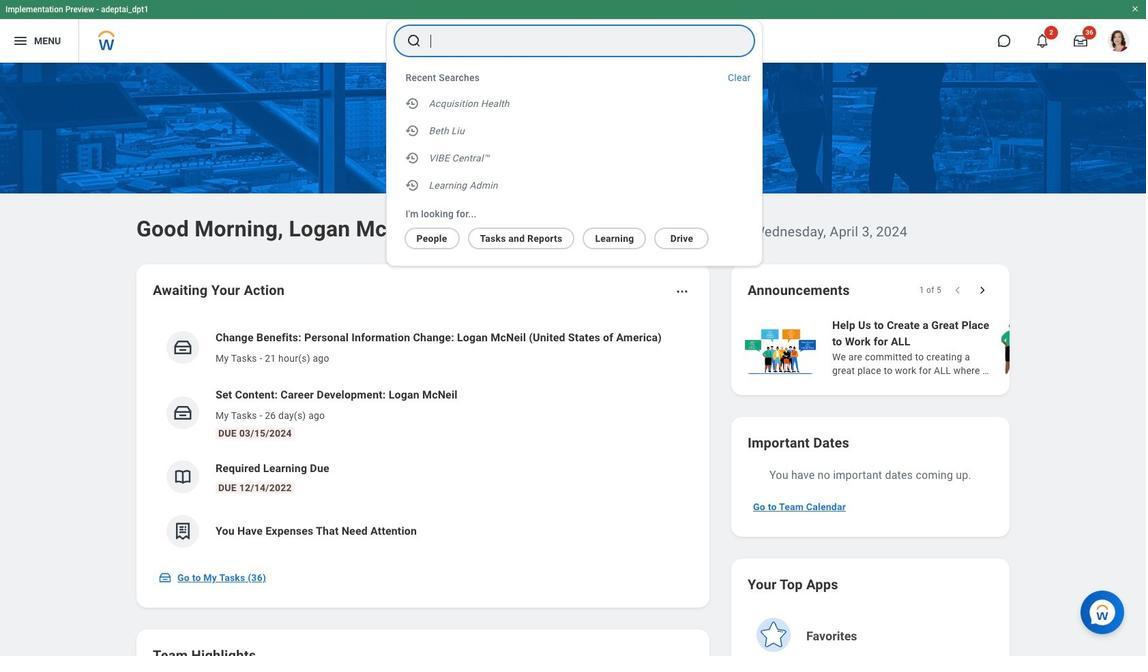 Task type: vqa. For each thing, say whether or not it's contained in the screenshot.
list box
yes



Task type: describe. For each thing, give the bounding box(es) containing it.
book open image
[[173, 467, 193, 488]]

profile logan mcneil image
[[1108, 30, 1130, 55]]

inbox large image
[[1074, 34, 1087, 48]]

chevron right small image
[[975, 284, 989, 297]]

1 time image from the top
[[404, 96, 421, 112]]

time image
[[404, 150, 421, 166]]

2 time image from the top
[[404, 123, 421, 139]]

chevron left small image
[[951, 284, 965, 297]]

justify image
[[12, 33, 29, 49]]

0 horizontal spatial list
[[153, 319, 693, 559]]

close environment banner image
[[1131, 5, 1139, 13]]

notifications large image
[[1036, 34, 1049, 48]]

inbox image
[[173, 338, 193, 358]]



Task type: locate. For each thing, give the bounding box(es) containing it.
2 vertical spatial time image
[[404, 177, 421, 194]]

0 vertical spatial inbox image
[[173, 403, 193, 424]]

0 vertical spatial list box
[[386, 90, 762, 202]]

1 vertical spatial list box
[[386, 222, 745, 250]]

list
[[742, 317, 1146, 379], [153, 319, 693, 559]]

2 list box from the top
[[386, 222, 745, 250]]

None search field
[[386, 20, 762, 267]]

related actions image
[[675, 285, 689, 299]]

banner
[[0, 0, 1146, 63]]

time image
[[404, 96, 421, 112], [404, 123, 421, 139], [404, 177, 421, 194]]

dashboard expenses image
[[173, 522, 193, 542]]

search image
[[406, 33, 422, 49]]

Search Workday  search field
[[430, 26, 726, 56]]

3 time image from the top
[[404, 177, 421, 194]]

0 vertical spatial time image
[[404, 96, 421, 112]]

inbox image
[[173, 403, 193, 424], [158, 572, 172, 585]]

1 list box from the top
[[386, 90, 762, 202]]

list box
[[386, 90, 762, 202], [386, 222, 745, 250]]

1 horizontal spatial list
[[742, 317, 1146, 379]]

1 vertical spatial inbox image
[[158, 572, 172, 585]]

1 vertical spatial time image
[[404, 123, 421, 139]]

1 horizontal spatial inbox image
[[173, 403, 193, 424]]

main content
[[0, 63, 1146, 657]]

status
[[919, 285, 941, 296]]

0 horizontal spatial inbox image
[[158, 572, 172, 585]]



